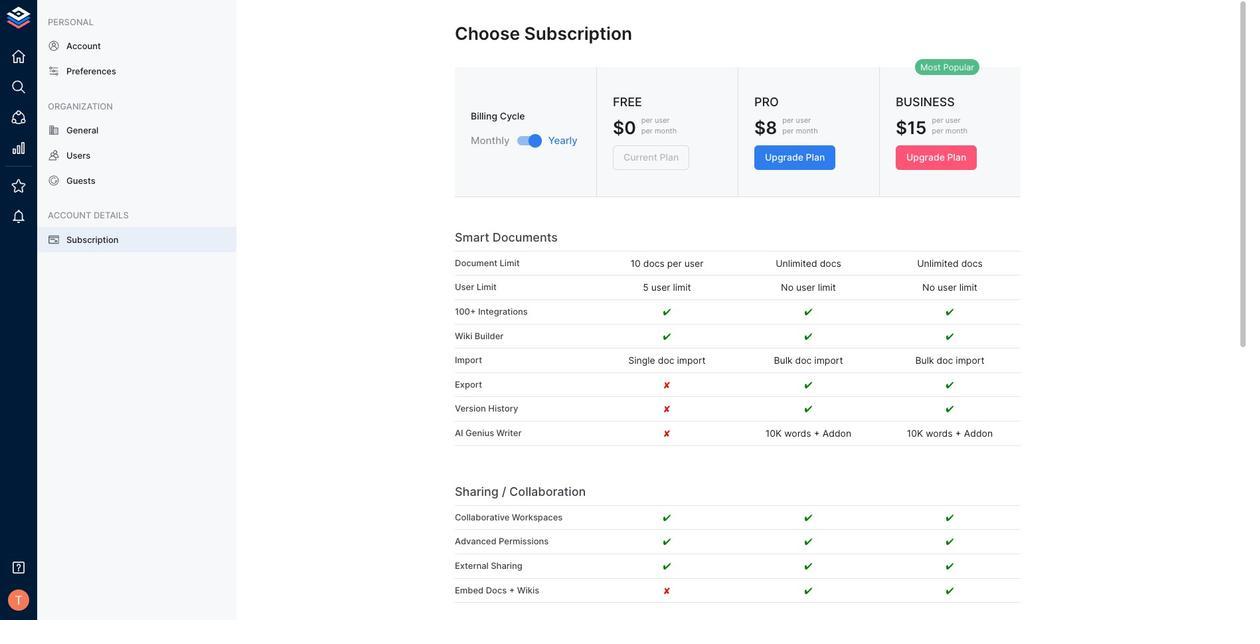 Task type: vqa. For each thing, say whether or not it's contained in the screenshot.
the bottommost view all button the All
no



Task type: describe. For each thing, give the bounding box(es) containing it.
t button
[[4, 586, 33, 615]]

5 user limit
[[643, 282, 691, 293]]

limit for 10 docs per user
[[500, 258, 520, 268]]

1 10k from the left
[[766, 428, 782, 439]]

users link
[[37, 143, 236, 168]]

yearly
[[548, 134, 578, 147]]

1 words from the left
[[784, 428, 811, 439]]

smart
[[455, 230, 489, 244]]

embed docs + wikis
[[455, 585, 539, 595]]

2 upgrade plan button from the left
[[896, 146, 977, 170]]

export
[[455, 379, 482, 390]]

$ for 15
[[896, 117, 907, 138]]

version
[[455, 403, 486, 414]]

1 import from the left
[[677, 355, 706, 366]]

account
[[66, 41, 101, 51]]

sharing / collaboration
[[455, 484, 586, 498]]

document limit
[[455, 258, 520, 268]]

user limit
[[455, 282, 497, 292]]

pro
[[754, 95, 779, 109]]

version history
[[455, 403, 518, 414]]

2 unlimited from the left
[[917, 258, 959, 269]]

1 bulk from the left
[[774, 355, 793, 366]]

general link
[[37, 117, 236, 143]]

100+
[[455, 306, 476, 317]]

guests link
[[37, 168, 236, 193]]

collaborative workspaces
[[455, 512, 563, 522]]

1 limit from the left
[[673, 282, 691, 293]]

account details
[[48, 210, 129, 221]]

1 doc from the left
[[658, 355, 674, 366]]

personal
[[48, 17, 94, 27]]

10
[[631, 258, 641, 269]]

2 no from the left
[[922, 282, 935, 293]]

2 doc from the left
[[795, 355, 812, 366]]

external sharing
[[455, 560, 522, 571]]

import
[[455, 355, 482, 365]]

2 10k words + addon from the left
[[907, 428, 993, 439]]

month for 8
[[796, 126, 818, 135]]

1 no user limit from the left
[[781, 282, 836, 293]]

embed
[[455, 585, 484, 595]]

0 vertical spatial sharing
[[455, 484, 499, 498]]

1 unlimited docs from the left
[[776, 258, 841, 269]]

billing cycle
[[471, 110, 525, 121]]

wikis
[[517, 585, 539, 595]]

2 unlimited docs from the left
[[917, 258, 983, 269]]

2 limit from the left
[[818, 282, 836, 293]]

organization
[[48, 101, 113, 111]]

$ for 8
[[754, 117, 766, 138]]

$0 per user per month
[[613, 116, 677, 138]]

popular
[[943, 62, 974, 72]]

t
[[15, 593, 22, 607]]

1 addon from the left
[[823, 428, 851, 439]]

$0
[[613, 117, 636, 138]]

ai
[[455, 428, 463, 438]]

2 words from the left
[[926, 428, 953, 439]]

$ 15 per user per month
[[896, 116, 968, 138]]

0 horizontal spatial subscription
[[66, 234, 119, 245]]

single doc import
[[628, 355, 706, 366]]

1 no from the left
[[781, 282, 794, 293]]

limit for 5 user limit
[[477, 282, 497, 292]]

collaborative
[[455, 512, 510, 522]]

advanced permissions
[[455, 536, 549, 547]]

general
[[66, 125, 99, 135]]

0 vertical spatial subscription
[[524, 23, 632, 44]]

1 bulk doc import from the left
[[774, 355, 843, 366]]

account
[[48, 210, 91, 221]]

2 bulk doc import from the left
[[915, 355, 984, 366]]

✘ for export
[[664, 379, 670, 390]]

2 import from the left
[[814, 355, 843, 366]]

business
[[896, 95, 955, 109]]

1 vertical spatial sharing
[[491, 560, 522, 571]]

cycle
[[500, 110, 525, 121]]

3 limit from the left
[[959, 282, 977, 293]]



Task type: locate. For each thing, give the bounding box(es) containing it.
2 horizontal spatial docs
[[961, 258, 983, 269]]

1 horizontal spatial bulk doc import
[[915, 355, 984, 366]]

free
[[613, 95, 642, 109]]

1 vertical spatial subscription
[[66, 234, 119, 245]]

plan down $ 8 per user per month
[[806, 151, 825, 163]]

permissions
[[499, 536, 549, 547]]

0 horizontal spatial unlimited
[[776, 258, 817, 269]]

details
[[94, 210, 129, 221]]

billing
[[471, 110, 497, 121]]

user inside $ 15 per user per month
[[945, 116, 961, 125]]

0 horizontal spatial docs
[[643, 258, 665, 269]]

1 upgrade from the left
[[765, 151, 803, 163]]

wiki builder
[[455, 330, 504, 341]]

2 bulk from the left
[[915, 355, 934, 366]]

2 horizontal spatial +
[[955, 428, 961, 439]]

15
[[907, 117, 927, 138]]

1 horizontal spatial $
[[896, 117, 907, 138]]

month
[[655, 126, 677, 135], [796, 126, 818, 135], [945, 126, 968, 135]]

plan down $ 15 per user per month
[[947, 151, 966, 163]]

1 horizontal spatial month
[[796, 126, 818, 135]]

0 horizontal spatial +
[[509, 585, 515, 595]]

subscription link
[[37, 227, 236, 252]]

1 plan from the left
[[806, 151, 825, 163]]

1 vertical spatial limit
[[477, 282, 497, 292]]

bulk
[[774, 355, 793, 366], [915, 355, 934, 366]]

+
[[814, 428, 820, 439], [955, 428, 961, 439], [509, 585, 515, 595]]

2 $ from the left
[[896, 117, 907, 138]]

$ 8 per user per month
[[754, 116, 818, 138]]

2 plan from the left
[[947, 151, 966, 163]]

1 ✘ from the top
[[664, 379, 670, 390]]

4 ✘ from the top
[[664, 585, 670, 596]]

user inside $ 8 per user per month
[[796, 116, 811, 125]]

month inside $ 15 per user per month
[[945, 126, 968, 135]]

history
[[488, 403, 518, 414]]

3 ✘ from the top
[[664, 428, 670, 439]]

month inside $0 per user per month
[[655, 126, 677, 135]]

1 horizontal spatial no
[[922, 282, 935, 293]]

preferences
[[66, 66, 116, 77]]

genius
[[466, 428, 494, 438]]

user inside $0 per user per month
[[655, 116, 670, 125]]

/
[[502, 484, 506, 498]]

limit
[[500, 258, 520, 268], [477, 282, 497, 292]]

1 horizontal spatial +
[[814, 428, 820, 439]]

0 horizontal spatial upgrade plan
[[765, 151, 825, 163]]

upgrade plan down $ 8 per user per month
[[765, 151, 825, 163]]

upgrade plan button down $ 8 per user per month
[[754, 146, 836, 170]]

✔
[[663, 306, 671, 317], [805, 306, 812, 317], [946, 306, 954, 317], [663, 330, 671, 342], [805, 330, 812, 342], [946, 330, 954, 342], [805, 379, 812, 390], [946, 379, 954, 390], [805, 403, 812, 415], [946, 403, 954, 415], [663, 512, 671, 523], [805, 512, 812, 523], [946, 512, 954, 523], [663, 536, 671, 547], [805, 536, 812, 547], [946, 536, 954, 547], [663, 560, 671, 572], [805, 560, 812, 572], [946, 560, 954, 572], [805, 585, 812, 596], [946, 585, 954, 596]]

choose subscription
[[455, 23, 632, 44]]

0 horizontal spatial doc
[[658, 355, 674, 366]]

1 horizontal spatial 10k words + addon
[[907, 428, 993, 439]]

sharing up collaborative
[[455, 484, 499, 498]]

0 horizontal spatial unlimited docs
[[776, 258, 841, 269]]

✘ for embed docs + wikis
[[664, 585, 670, 596]]

documents
[[492, 230, 558, 244]]

0 horizontal spatial $
[[754, 117, 766, 138]]

1 upgrade plan from the left
[[765, 151, 825, 163]]

0 horizontal spatial limit
[[673, 282, 691, 293]]

1 10k words + addon from the left
[[766, 428, 851, 439]]

external
[[455, 560, 489, 571]]

0 horizontal spatial month
[[655, 126, 677, 135]]

2 month from the left
[[796, 126, 818, 135]]

1 horizontal spatial unlimited docs
[[917, 258, 983, 269]]

month right 15
[[945, 126, 968, 135]]

bulk doc import
[[774, 355, 843, 366], [915, 355, 984, 366]]

0 horizontal spatial no
[[781, 282, 794, 293]]

1 $ from the left
[[754, 117, 766, 138]]

2 10k from the left
[[907, 428, 923, 439]]

0 horizontal spatial bulk
[[774, 355, 793, 366]]

$ down business
[[896, 117, 907, 138]]

1 horizontal spatial unlimited
[[917, 258, 959, 269]]

0 horizontal spatial bulk doc import
[[774, 355, 843, 366]]

1 horizontal spatial subscription
[[524, 23, 632, 44]]

no
[[781, 282, 794, 293], [922, 282, 935, 293]]

$
[[754, 117, 766, 138], [896, 117, 907, 138]]

user
[[655, 116, 670, 125], [796, 116, 811, 125], [945, 116, 961, 125], [684, 258, 704, 269], [651, 282, 670, 293], [796, 282, 815, 293], [938, 282, 957, 293]]

1 horizontal spatial doc
[[795, 355, 812, 366]]

1 horizontal spatial import
[[814, 355, 843, 366]]

upgrade plan
[[765, 151, 825, 163], [906, 151, 966, 163]]

1 horizontal spatial no user limit
[[922, 282, 977, 293]]

upgrade plan button down $ 15 per user per month
[[896, 146, 977, 170]]

5
[[643, 282, 649, 293]]

1 horizontal spatial upgrade plan button
[[896, 146, 977, 170]]

limit down smart documents
[[500, 258, 520, 268]]

integrations
[[478, 306, 528, 317]]

single
[[628, 355, 655, 366]]

limit
[[673, 282, 691, 293], [818, 282, 836, 293], [959, 282, 977, 293]]

monthly
[[471, 134, 510, 147]]

upgrade for 1st upgrade plan "button" from the right
[[906, 151, 945, 163]]

✘ for ai genius writer
[[664, 428, 670, 439]]

2 ✘ from the top
[[664, 403, 670, 415]]

$ down pro
[[754, 117, 766, 138]]

plan
[[806, 151, 825, 163], [947, 151, 966, 163]]

builder
[[475, 330, 504, 341]]

2 upgrade plan from the left
[[906, 151, 966, 163]]

most popular
[[920, 62, 974, 72]]

month for 15
[[945, 126, 968, 135]]

1 unlimited from the left
[[776, 258, 817, 269]]

10k words + addon
[[766, 428, 851, 439], [907, 428, 993, 439]]

sharing
[[455, 484, 499, 498], [491, 560, 522, 571]]

8
[[766, 117, 777, 138]]

addon
[[823, 428, 851, 439], [964, 428, 993, 439]]

1 upgrade plan button from the left
[[754, 146, 836, 170]]

3 doc from the left
[[937, 355, 953, 366]]

upgrade
[[765, 151, 803, 163], [906, 151, 945, 163]]

ai genius writer
[[455, 428, 522, 438]]

no user limit
[[781, 282, 836, 293], [922, 282, 977, 293]]

1 month from the left
[[655, 126, 677, 135]]

0 horizontal spatial limit
[[477, 282, 497, 292]]

0 horizontal spatial upgrade plan button
[[754, 146, 836, 170]]

subscription
[[524, 23, 632, 44], [66, 234, 119, 245]]

upgrade down $ 8 per user per month
[[765, 151, 803, 163]]

0 horizontal spatial 10k words + addon
[[766, 428, 851, 439]]

most
[[920, 62, 941, 72]]

0 horizontal spatial upgrade
[[765, 151, 803, 163]]

$ inside $ 15 per user per month
[[896, 117, 907, 138]]

100+ integrations
[[455, 306, 528, 317]]

0 horizontal spatial addon
[[823, 428, 851, 439]]

wiki
[[455, 330, 472, 341]]

account link
[[37, 33, 236, 59]]

preferences link
[[37, 59, 236, 84]]

upgrade plan down $ 15 per user per month
[[906, 151, 966, 163]]

unlimited docs
[[776, 258, 841, 269], [917, 258, 983, 269]]

10k
[[766, 428, 782, 439], [907, 428, 923, 439]]

workspaces
[[512, 512, 563, 522]]

advanced
[[455, 536, 496, 547]]

month right 8 in the top of the page
[[796, 126, 818, 135]]

1 horizontal spatial docs
[[820, 258, 841, 269]]

limit right "user"
[[477, 282, 497, 292]]

2 upgrade from the left
[[906, 151, 945, 163]]

2 docs from the left
[[820, 258, 841, 269]]

3 month from the left
[[945, 126, 968, 135]]

2 no user limit from the left
[[922, 282, 977, 293]]

upgrade for first upgrade plan "button"
[[765, 151, 803, 163]]

unlimited
[[776, 258, 817, 269], [917, 258, 959, 269]]

choose
[[455, 23, 520, 44]]

document
[[455, 258, 497, 268]]

1 horizontal spatial 10k
[[907, 428, 923, 439]]

3 docs from the left
[[961, 258, 983, 269]]

month right $0
[[655, 126, 677, 135]]

import
[[677, 355, 706, 366], [814, 355, 843, 366], [956, 355, 984, 366]]

doc
[[658, 355, 674, 366], [795, 355, 812, 366], [937, 355, 953, 366]]

2 horizontal spatial limit
[[959, 282, 977, 293]]

1 horizontal spatial upgrade plan
[[906, 151, 966, 163]]

2 horizontal spatial doc
[[937, 355, 953, 366]]

1 horizontal spatial upgrade
[[906, 151, 945, 163]]

$ inside $ 8 per user per month
[[754, 117, 766, 138]]

plan for 1st upgrade plan "button" from the right
[[947, 151, 966, 163]]

docs
[[486, 585, 507, 595]]

0 horizontal spatial plan
[[806, 151, 825, 163]]

sharing down the advanced permissions
[[491, 560, 522, 571]]

1 horizontal spatial bulk
[[915, 355, 934, 366]]

10 docs per user
[[631, 258, 704, 269]]

guests
[[66, 175, 95, 186]]

2 addon from the left
[[964, 428, 993, 439]]

2 horizontal spatial import
[[956, 355, 984, 366]]

1 horizontal spatial plan
[[947, 151, 966, 163]]

upgrade down 15
[[906, 151, 945, 163]]

0 horizontal spatial no user limit
[[781, 282, 836, 293]]

0 horizontal spatial words
[[784, 428, 811, 439]]

3 import from the left
[[956, 355, 984, 366]]

0 vertical spatial limit
[[500, 258, 520, 268]]

1 horizontal spatial words
[[926, 428, 953, 439]]

writer
[[496, 428, 522, 438]]

smart documents
[[455, 230, 558, 244]]

1 docs from the left
[[643, 258, 665, 269]]

1 horizontal spatial limit
[[818, 282, 836, 293]]

plan for first upgrade plan "button"
[[806, 151, 825, 163]]

1 horizontal spatial limit
[[500, 258, 520, 268]]

✘ for version history
[[664, 403, 670, 415]]

per
[[641, 116, 653, 125], [782, 116, 794, 125], [932, 116, 943, 125], [641, 126, 653, 135], [782, 126, 794, 135], [932, 126, 943, 135], [667, 258, 682, 269]]

docs
[[643, 258, 665, 269], [820, 258, 841, 269], [961, 258, 983, 269]]

upgrade plan button
[[754, 146, 836, 170], [896, 146, 977, 170]]

user
[[455, 282, 474, 292]]

users
[[66, 150, 90, 161]]

words
[[784, 428, 811, 439], [926, 428, 953, 439]]

0 horizontal spatial 10k
[[766, 428, 782, 439]]

0 horizontal spatial import
[[677, 355, 706, 366]]

month inside $ 8 per user per month
[[796, 126, 818, 135]]

collaboration
[[509, 484, 586, 498]]

2 horizontal spatial month
[[945, 126, 968, 135]]

1 horizontal spatial addon
[[964, 428, 993, 439]]



